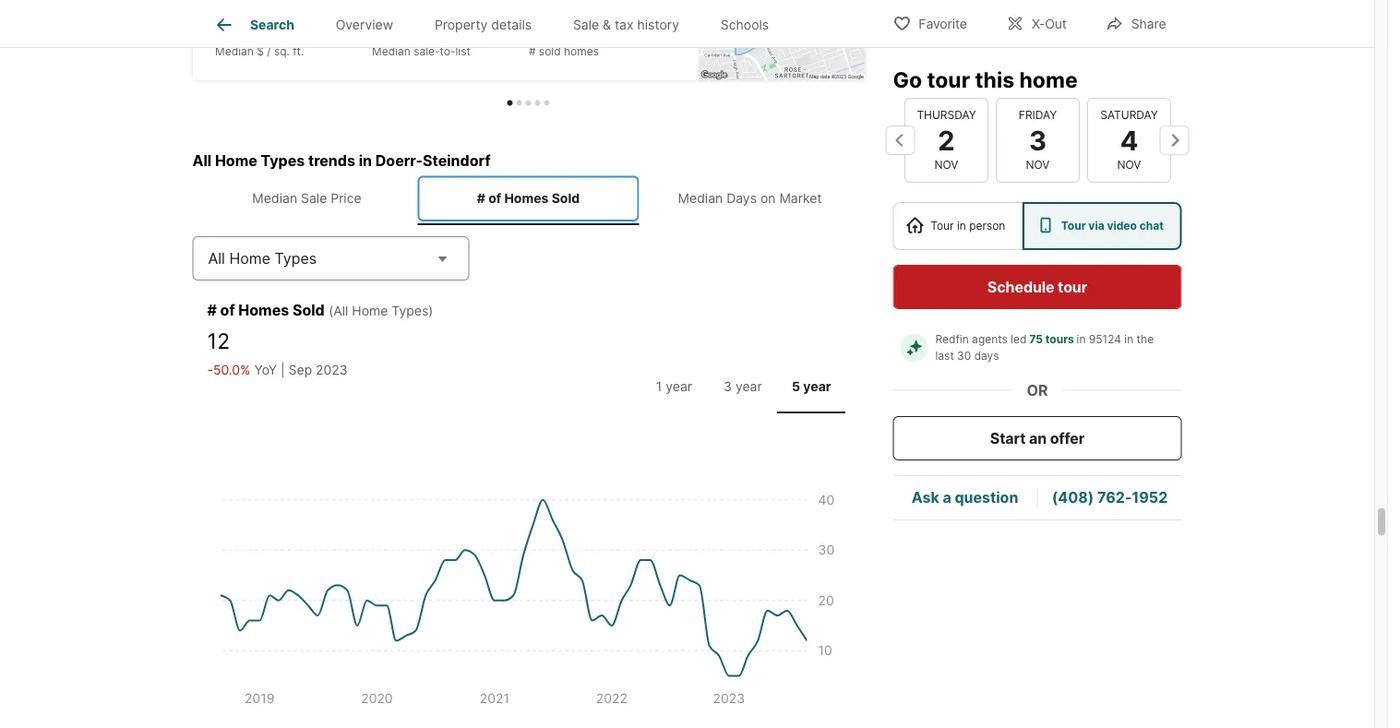 Task type: vqa. For each thing, say whether or not it's contained in the screenshot.
the leftmost Homes
yes



Task type: describe. For each thing, give the bounding box(es) containing it.
a
[[943, 489, 951, 507]]

out
[[1045, 16, 1067, 32]]

friday 3 nov
[[1018, 108, 1057, 172]]

home for all home types trends in doerr-steindorf
[[215, 152, 257, 170]]

tour via video chat
[[1061, 219, 1164, 233]]

$1.15k median $ / sq. ft.
[[215, 23, 303, 58]]

(408)
[[1052, 489, 1094, 507]]

slide 5 dot image
[[544, 100, 550, 106]]

/
[[267, 45, 270, 58]]

homes for # of homes sold
[[504, 190, 549, 206]]

this
[[975, 66, 1015, 92]]

-50.0% yoy | sep 2023
[[207, 362, 348, 378]]

ask a question
[[912, 489, 1018, 507]]

to-
[[439, 45, 455, 58]]

x-out button
[[990, 4, 1083, 42]]

slide 4 dot image
[[535, 100, 540, 106]]

person
[[969, 219, 1006, 233]]

list
[[455, 45, 470, 58]]

details
[[491, 17, 532, 33]]

nov for 3
[[1026, 158, 1049, 172]]

30
[[957, 349, 971, 363]]

types for all home types trends in doerr-steindorf
[[261, 152, 305, 170]]

# for # of homes sold (all home types) 12
[[207, 301, 217, 319]]

|
[[281, 362, 285, 378]]

in the last 30 days
[[935, 333, 1157, 363]]

# for # of homes sold
[[477, 190, 485, 206]]

search
[[250, 17, 294, 33]]

all home types
[[208, 249, 317, 267]]

slide 2 dot image
[[516, 100, 522, 106]]

days
[[974, 349, 999, 363]]

5 year tab
[[777, 364, 846, 410]]

types for all home types
[[275, 249, 317, 267]]

steindorf
[[423, 152, 491, 170]]

# of homes sold
[[477, 190, 580, 206]]

tab list containing search
[[192, 0, 804, 47]]

video
[[1107, 219, 1137, 233]]

in inside option
[[957, 219, 966, 233]]

106.9% median sale-to-list
[[372, 23, 470, 58]]

search link
[[213, 14, 294, 36]]

agents
[[972, 333, 1008, 346]]

property details
[[435, 17, 532, 33]]

yoy
[[254, 362, 277, 378]]

thursday 2 nov
[[916, 108, 976, 172]]

x-
[[1032, 16, 1045, 32]]

carousel group
[[185, 0, 887, 106]]

redfin
[[935, 333, 969, 346]]

95124
[[1089, 333, 1121, 346]]

1 horizontal spatial sale
[[573, 17, 599, 33]]

tour for tour via video chat
[[1061, 219, 1086, 233]]

(408) 762-1952 link
[[1052, 489, 1168, 507]]

on
[[760, 190, 776, 206]]

market
[[779, 190, 822, 206]]

$1.15k
[[215, 23, 261, 41]]

share
[[1131, 16, 1166, 32]]

tours
[[1046, 333, 1074, 346]]

2023
[[316, 362, 348, 378]]

ask a question link
[[912, 489, 1018, 507]]

chat
[[1140, 219, 1164, 233]]

saturday 4 nov
[[1100, 108, 1158, 172]]

# of homes sold (all home types) 12
[[207, 301, 433, 353]]

homes
[[563, 45, 599, 58]]

share button
[[1090, 4, 1182, 42]]

next image
[[1160, 125, 1189, 155]]

tour via video chat option
[[1023, 202, 1182, 250]]

property
[[435, 17, 488, 33]]

(408) 762-1952
[[1052, 489, 1168, 507]]

median inside median sale price tab
[[252, 190, 297, 206]]

nov for 2
[[934, 158, 958, 172]]

all for all home types trends in doerr-steindorf
[[192, 152, 212, 170]]

home
[[1019, 66, 1078, 92]]

saturday
[[1100, 108, 1158, 122]]

sale & tax history tab
[[552, 3, 700, 47]]

go tour this home
[[893, 66, 1078, 92]]

overview tab
[[315, 3, 414, 47]]

schedule tour button
[[893, 265, 1182, 309]]

slide 1 dot image
[[507, 100, 513, 106]]

sold
[[538, 45, 560, 58]]

home for all home types
[[229, 249, 270, 267]]

ft.
[[292, 45, 303, 58]]

led
[[1011, 333, 1027, 346]]

schedule tour
[[988, 278, 1087, 296]]

all for all home types
[[208, 249, 225, 267]]

friday
[[1018, 108, 1057, 122]]

start an offer
[[990, 429, 1085, 447]]

1 year
[[656, 379, 692, 394]]

homes for # of homes sold (all home types) 12
[[238, 301, 289, 319]]

offer
[[1050, 429, 1085, 447]]



Task type: locate. For each thing, give the bounding box(es) containing it.
2 vertical spatial 3
[[724, 379, 732, 394]]

median inside median days on market tab
[[678, 190, 723, 206]]

2 vertical spatial tab list
[[636, 360, 850, 413]]

median days on market tab
[[639, 176, 861, 221]]

tour in person option
[[893, 202, 1023, 250]]

median
[[215, 45, 253, 58], [372, 45, 410, 58], [252, 190, 297, 206], [678, 190, 723, 206]]

nov inside thursday 2 nov
[[934, 158, 958, 172]]

1 vertical spatial tab list
[[192, 172, 864, 225]]

in right tours
[[1077, 333, 1086, 346]]

of inside tab
[[488, 190, 501, 206]]

0 vertical spatial home
[[215, 152, 257, 170]]

list box
[[893, 202, 1182, 250]]

(all
[[329, 303, 348, 318]]

3 # sold homes
[[528, 23, 599, 58]]

median up all home types
[[252, 190, 297, 206]]

nov inside saturday 4 nov
[[1117, 158, 1141, 172]]

tour inside option
[[931, 219, 954, 233]]

sep
[[289, 362, 312, 378]]

price
[[331, 190, 361, 206]]

trends
[[308, 152, 355, 170]]

0 horizontal spatial year
[[666, 379, 692, 394]]

of up 12
[[220, 301, 235, 319]]

year right "1"
[[666, 379, 692, 394]]

year
[[666, 379, 692, 394], [736, 379, 762, 394], [803, 379, 831, 394]]

in left person
[[957, 219, 966, 233]]

slide 3 dot image
[[526, 100, 531, 106]]

0 vertical spatial types
[[261, 152, 305, 170]]

sold for # of homes sold (all home types) 12
[[293, 301, 325, 319]]

types down median sale price tab
[[275, 249, 317, 267]]

nov inside friday 3 nov
[[1026, 158, 1049, 172]]

all
[[192, 152, 212, 170], [208, 249, 225, 267]]

# down steindorf
[[477, 190, 485, 206]]

1 tour from the left
[[931, 219, 954, 233]]

the
[[1137, 333, 1154, 346]]

question
[[955, 489, 1018, 507]]

year for 3 year
[[736, 379, 762, 394]]

median down $1.15k
[[215, 45, 253, 58]]

tour for schedule
[[1058, 278, 1087, 296]]

sold inside tab
[[552, 190, 580, 206]]

1 vertical spatial sold
[[293, 301, 325, 319]]

sold for # of homes sold
[[552, 190, 580, 206]]

schedule
[[988, 278, 1055, 296]]

3 year tab
[[709, 364, 777, 410]]

tax
[[615, 17, 634, 33]]

1 year tab
[[640, 364, 709, 410]]

start an offer button
[[893, 416, 1182, 461]]

tour left person
[[931, 219, 954, 233]]

in right trends
[[359, 152, 372, 170]]

None button
[[904, 98, 988, 183], [995, 98, 1079, 183], [1087, 98, 1171, 183], [904, 98, 988, 183], [995, 98, 1079, 183], [1087, 98, 1171, 183]]

sq.
[[274, 45, 289, 58]]

nov down friday
[[1026, 158, 1049, 172]]

2 vertical spatial #
[[207, 301, 217, 319]]

median sale price tab
[[196, 176, 418, 221]]

1 nov from the left
[[934, 158, 958, 172]]

1 horizontal spatial nov
[[1026, 158, 1049, 172]]

tour for go
[[927, 66, 970, 92]]

doerr-
[[375, 152, 423, 170]]

in inside in the last 30 days
[[1125, 333, 1134, 346]]

2 horizontal spatial #
[[528, 45, 535, 58]]

home right (all
[[352, 303, 388, 318]]

#
[[528, 45, 535, 58], [477, 190, 485, 206], [207, 301, 217, 319]]

year for 5 year
[[803, 379, 831, 394]]

1 horizontal spatial homes
[[504, 190, 549, 206]]

median inside 106.9% median sale-to-list
[[372, 45, 410, 58]]

3 for 3 year
[[724, 379, 732, 394]]

sale left &
[[573, 17, 599, 33]]

3 for 3 # sold homes
[[528, 23, 538, 41]]

year for 1 year
[[666, 379, 692, 394]]

1
[[656, 379, 662, 394]]

2 horizontal spatial 3
[[1029, 124, 1046, 156]]

1 horizontal spatial #
[[477, 190, 485, 206]]

home inside # of homes sold (all home types) 12
[[352, 303, 388, 318]]

tour inside button
[[1058, 278, 1087, 296]]

&
[[603, 17, 611, 33]]

1 vertical spatial of
[[220, 301, 235, 319]]

1 horizontal spatial tour
[[1061, 219, 1086, 233]]

in
[[359, 152, 372, 170], [957, 219, 966, 233], [1077, 333, 1086, 346], [1125, 333, 1134, 346]]

3 year from the left
[[803, 379, 831, 394]]

tour right schedule
[[1058, 278, 1087, 296]]

2 nov from the left
[[1026, 158, 1049, 172]]

sold inside # of homes sold (all home types) 12
[[293, 301, 325, 319]]

# inside # of homes sold tab
[[477, 190, 485, 206]]

$
[[256, 45, 263, 58]]

list box containing tour in person
[[893, 202, 1182, 250]]

0 vertical spatial tab list
[[192, 0, 804, 47]]

0 horizontal spatial tour
[[927, 66, 970, 92]]

or
[[1027, 381, 1048, 399]]

median days on market
[[678, 190, 822, 206]]

# inside # of homes sold (all home types) 12
[[207, 301, 217, 319]]

0 horizontal spatial tour
[[931, 219, 954, 233]]

sold
[[552, 190, 580, 206], [293, 301, 325, 319]]

0 vertical spatial all
[[192, 152, 212, 170]]

sale
[[573, 17, 599, 33], [301, 190, 327, 206]]

1 vertical spatial home
[[229, 249, 270, 267]]

2 vertical spatial home
[[352, 303, 388, 318]]

tour in person
[[931, 219, 1006, 233]]

3 year
[[724, 379, 762, 394]]

0 vertical spatial sold
[[552, 190, 580, 206]]

tour
[[927, 66, 970, 92], [1058, 278, 1087, 296]]

types)
[[392, 303, 433, 318]]

nov down 2
[[934, 158, 958, 172]]

1 vertical spatial 3
[[1029, 124, 1046, 156]]

3 inside 3 year tab
[[724, 379, 732, 394]]

0 horizontal spatial sold
[[293, 301, 325, 319]]

an
[[1029, 429, 1047, 447]]

2 horizontal spatial nov
[[1117, 158, 1141, 172]]

2 tour from the left
[[1061, 219, 1086, 233]]

tab list containing 1 year
[[636, 360, 850, 413]]

4
[[1120, 124, 1138, 156]]

homes inside tab
[[504, 190, 549, 206]]

tab list containing median sale price
[[192, 172, 864, 225]]

home down median sale price tab
[[229, 249, 270, 267]]

nov down 4
[[1117, 158, 1141, 172]]

1 horizontal spatial 3
[[724, 379, 732, 394]]

of for # of homes sold (all home types) 12
[[220, 301, 235, 319]]

5 year
[[792, 379, 831, 394]]

0 horizontal spatial #
[[207, 301, 217, 319]]

types up median sale price
[[261, 152, 305, 170]]

50.0%
[[213, 362, 251, 378]]

3 inside friday 3 nov
[[1029, 124, 1046, 156]]

of
[[488, 190, 501, 206], [220, 301, 235, 319]]

1 vertical spatial sale
[[301, 190, 327, 206]]

1 vertical spatial tour
[[1058, 278, 1087, 296]]

762-
[[1097, 489, 1132, 507]]

-
[[207, 362, 213, 378]]

12
[[207, 328, 230, 353]]

in left the
[[1125, 333, 1134, 346]]

0 horizontal spatial nov
[[934, 158, 958, 172]]

year right 5
[[803, 379, 831, 394]]

ask
[[912, 489, 939, 507]]

schools
[[721, 17, 769, 33]]

0 vertical spatial homes
[[504, 190, 549, 206]]

0 vertical spatial sale
[[573, 17, 599, 33]]

# of homes sold tab
[[418, 176, 639, 221]]

0 vertical spatial of
[[488, 190, 501, 206]]

1 vertical spatial homes
[[238, 301, 289, 319]]

# up 12
[[207, 301, 217, 319]]

0 vertical spatial 3
[[528, 23, 538, 41]]

days
[[727, 190, 757, 206]]

0 horizontal spatial sale
[[301, 190, 327, 206]]

3 nov from the left
[[1117, 158, 1141, 172]]

0 horizontal spatial of
[[220, 301, 235, 319]]

tab list
[[192, 0, 804, 47], [192, 172, 864, 225], [636, 360, 850, 413]]

last
[[935, 349, 954, 363]]

tour left via
[[1061, 219, 1086, 233]]

homes inside # of homes sold (all home types) 12
[[238, 301, 289, 319]]

home up median sale price
[[215, 152, 257, 170]]

x-out
[[1032, 16, 1067, 32]]

tour up "thursday"
[[927, 66, 970, 92]]

3 inside 3 # sold homes
[[528, 23, 538, 41]]

1 vertical spatial types
[[275, 249, 317, 267]]

schools tab
[[700, 3, 790, 47]]

via
[[1089, 219, 1105, 233]]

median left days
[[678, 190, 723, 206]]

# inside 3 # sold homes
[[528, 45, 535, 58]]

0 horizontal spatial 3
[[528, 23, 538, 41]]

go
[[893, 66, 922, 92]]

types
[[261, 152, 305, 170], [275, 249, 317, 267]]

start
[[990, 429, 1026, 447]]

history
[[637, 17, 679, 33]]

106.9%
[[372, 23, 425, 41]]

tour inside 'option'
[[1061, 219, 1086, 233]]

2 horizontal spatial year
[[803, 379, 831, 394]]

image image
[[698, 0, 864, 81]]

1 horizontal spatial sold
[[552, 190, 580, 206]]

median inside $1.15k median $ / sq. ft.
[[215, 45, 253, 58]]

0 horizontal spatial homes
[[238, 301, 289, 319]]

home
[[215, 152, 257, 170], [229, 249, 270, 267], [352, 303, 388, 318]]

of inside # of homes sold (all home types) 12
[[220, 301, 235, 319]]

1 year from the left
[[666, 379, 692, 394]]

0 vertical spatial tour
[[927, 66, 970, 92]]

# left the sold
[[528, 45, 535, 58]]

1 horizontal spatial year
[[736, 379, 762, 394]]

sale left price
[[301, 190, 327, 206]]

1 vertical spatial all
[[208, 249, 225, 267]]

of down steindorf
[[488, 190, 501, 206]]

thursday
[[916, 108, 976, 122]]

median sale price
[[252, 190, 361, 206]]

nov
[[934, 158, 958, 172], [1026, 158, 1049, 172], [1117, 158, 1141, 172]]

5
[[792, 379, 800, 394]]

2
[[938, 124, 955, 156]]

0 vertical spatial #
[[528, 45, 535, 58]]

sale & tax history
[[573, 17, 679, 33]]

2 year from the left
[[736, 379, 762, 394]]

median down 106.9%
[[372, 45, 410, 58]]

nov for 4
[[1117, 158, 1141, 172]]

redfin agents led 75 tours in 95124
[[935, 333, 1121, 346]]

1 horizontal spatial of
[[488, 190, 501, 206]]

1 horizontal spatial tour
[[1058, 278, 1087, 296]]

of for # of homes sold
[[488, 190, 501, 206]]

1952
[[1132, 489, 1168, 507]]

favorite button
[[877, 4, 983, 42]]

75
[[1029, 333, 1043, 346]]

year left 5
[[736, 379, 762, 394]]

previous image
[[886, 125, 915, 155]]

property details tab
[[414, 3, 552, 47]]

1 vertical spatial #
[[477, 190, 485, 206]]

all home types trends in doerr-steindorf
[[192, 152, 491, 170]]

sale-
[[413, 45, 439, 58]]

tour for tour in person
[[931, 219, 954, 233]]



